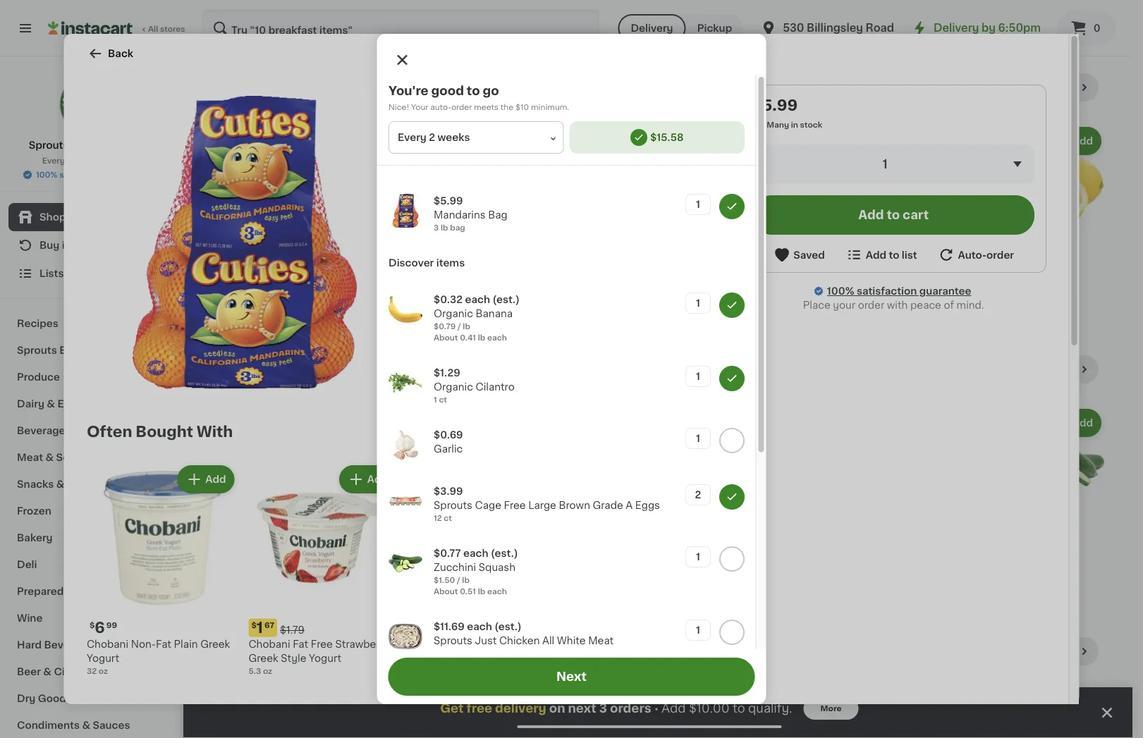 Task type: describe. For each thing, give the bounding box(es) containing it.
free inside the chobani fat free strawberry greek style yogurt 5.3 oz
[[311, 640, 333, 649]]

1 button for mandarins bag
[[685, 194, 711, 215]]

mandarins inside ingredients ingredients: mandarins read more
[[479, 146, 531, 156]]

just
[[475, 636, 497, 646]]

/ inside yellow onion $1.49 / lb about 0.69 lb each many in stock
[[752, 564, 755, 572]]

/ inside organic banana $0.79 / lb about 0.41 lb each
[[236, 282, 239, 290]]

$1.67 original price: $1.79 element
[[248, 619, 399, 637]]

$15.58
[[650, 133, 684, 143]]

$0.99 element
[[987, 530, 1105, 548]]

hard beverages
[[17, 641, 98, 650]]

orders
[[610, 703, 652, 715]]

style
[[281, 654, 306, 664]]

$3.88 original price: $4.49 element
[[858, 248, 976, 266]]

unselect item image for 1
[[726, 299, 738, 312]]

condiments & sauces
[[17, 721, 130, 731]]

fresh vegetables
[[212, 362, 347, 377]]

1 button for zucchini squash
[[685, 547, 711, 568]]

50
[[357, 532, 368, 540]]

sprouts inside $11.69 each (est.) sprouts just chicken all white meat $12.99 / lb
[[434, 636, 472, 646]]

organic inside organic raspberries 6 oz container
[[858, 268, 897, 278]]

add button inside 'product' group
[[917, 128, 971, 154]]

organic cucumber 1 ct
[[341, 550, 435, 572]]

100% inside button
[[36, 171, 57, 179]]

3 inside treatment tracker modal dialog
[[599, 703, 607, 715]]

banana inside banana $0.59 / lb about 0.43 lb each
[[341, 268, 378, 278]]

to inside you're good to go nice! your auto-order meets the $10 minimum.
[[467, 85, 480, 97]]

shop link
[[8, 203, 171, 231]]

unselect item image for cilantro
[[726, 373, 738, 385]]

sprouts inside $3.99 sprouts cage free large brown grade a eggs 12 ct
[[434, 501, 472, 511]]

$4.49
[[893, 254, 922, 264]]

banana $0.59 / lb about 0.43 lb each
[[341, 268, 414, 301]]

oz inside the 'chobani non-fat plain greek yogurt 32 oz'
[[98, 667, 108, 675]]

2 button
[[685, 485, 711, 506]]

$12.99
[[434, 650, 460, 658]]

5.3
[[248, 667, 261, 675]]

white inside love beets white wine & balsamic beets
[[657, 550, 686, 560]]

$3.99
[[434, 487, 463, 497]]

organic non-gmo for organic banana
[[213, 234, 292, 242]]

25
[[361, 250, 371, 258]]

each inside yellow onion $1.49 / lb about 0.69 lb each many in stock
[[783, 575, 802, 583]]

everyday store prices
[[42, 157, 129, 165]]

bag inside mandarins bag 3 lb bag
[[439, 107, 458, 116]]

32 inside 6 chobani no fat vanilla greek yogurt 32 oz
[[572, 667, 582, 675]]

place your order with peace of mind.
[[803, 301, 984, 310]]

unselect item image for 2
[[726, 491, 738, 504]]

road
[[866, 23, 895, 33]]

$0.79 inside organic banana $0.79 / lb about 0.41 lb each
[[212, 282, 234, 290]]

about inside banana $0.59 / lb about 0.43 lb each
[[341, 293, 365, 301]]

0 horizontal spatial 6
[[94, 621, 105, 636]]

add inside 'product' group
[[944, 136, 964, 146]]

buy
[[40, 241, 60, 250]]

produce
[[17, 373, 60, 382]]

$5.99 for $5.99
[[753, 98, 798, 113]]

buy it again link
[[8, 231, 171, 260]]

pasta
[[85, 694, 113, 704]]

each right '25'
[[377, 248, 405, 260]]

organic inside organic blueberries 1 pint container
[[728, 268, 768, 278]]

1 inside organic cucumber 1 ct
[[341, 564, 344, 572]]

fat inside the chobani fat free strawberry greek style yogurt 5.3 oz
[[293, 640, 308, 649]]

non- up cucumber
[[380, 516, 400, 524]]

in inside button
[[508, 296, 516, 304]]

about inside yellow onion $1.49 / lb about 0.69 lb each many in stock
[[728, 575, 752, 583]]

all inside $11.69 each (est.) sprouts just chicken all white meat $12.99 / lb
[[542, 636, 554, 646]]

/ inside banana $0.59 / lb about 0.43 lb each
[[366, 282, 369, 290]]

0.41 inside organic banana $0.79 / lb about 0.41 lb each
[[237, 293, 253, 301]]

each (est.) for banana
[[377, 248, 437, 260]]

sprouts brands link
[[8, 337, 171, 364]]

& for seafood
[[45, 453, 54, 463]]

often
[[86, 424, 132, 439]]

billingsley
[[807, 23, 863, 33]]

deli link
[[8, 552, 171, 579]]

32 inside $ 0 32
[[232, 250, 242, 258]]

store
[[82, 157, 102, 165]]

1 inside $1.29 organic cilantro 1 ct
[[434, 396, 437, 404]]

sprouts farmers market link
[[29, 73, 151, 152]]

organic inside stonyfield organic whole milk plain yogurt
[[464, 640, 503, 649]]

garlic
[[434, 444, 463, 454]]

organic non-gmo for organic celery
[[213, 516, 292, 524]]

& left pasta
[[74, 694, 82, 704]]

prepared foods link
[[8, 579, 171, 605]]

sprouts brands
[[17, 346, 95, 356]]

& for sauces
[[82, 721, 90, 731]]

order inside button
[[987, 250, 1014, 260]]

delivery for delivery by 6:50pm
[[934, 23, 980, 33]]

organic non-gmo inside 'product' group
[[859, 234, 938, 242]]

1 vertical spatial guarantee
[[919, 286, 971, 296]]

farmers
[[71, 140, 113, 150]]

love beets white wine & balsamic beets button
[[599, 406, 717, 588]]

dry goods & pasta link
[[8, 686, 171, 713]]

blueberries
[[770, 268, 827, 278]]

$5.99 mandarins bag 3 lb bag
[[434, 196, 507, 232]]

love
[[599, 550, 623, 560]]

next button
[[388, 658, 755, 696]]

auto-
[[958, 250, 987, 260]]

snacks
[[17, 480, 54, 490]]

with
[[887, 301, 908, 310]]

fat inside 6 chobani no fat vanilla greek yogurt 32 oz
[[633, 640, 649, 649]]

sprouts just chicken all white meat image
[[388, 620, 422, 654]]

onions
[[545, 550, 581, 560]]

nice!
[[388, 103, 409, 111]]

$ for $
[[214, 532, 220, 540]]

gmo for organic cucumber
[[400, 516, 421, 524]]

yellow onion $1.49 / lb about 0.69 lb each many in stock
[[728, 550, 802, 597]]

eggs inside $3.99 sprouts cage free large brown grade a eggs 12 ct
[[635, 501, 660, 511]]

$ 6 99
[[89, 621, 117, 636]]

onion
[[762, 550, 792, 560]]

order inside you're good to go nice! your auto-order meets the $10 minimum.
[[451, 103, 472, 111]]

balsamic
[[610, 565, 655, 574]]

many in stock inside button
[[484, 296, 540, 304]]

non- inside 'product' group
[[897, 234, 917, 242]]

yogurt inside the chobani fat free strawberry greek style yogurt 5.3 oz
[[309, 654, 341, 664]]

mandarins bag image
[[388, 194, 422, 228]]

/ inside $0.32 each (est.) organic banana $0.79 / lb about 0.41 lb each
[[457, 323, 461, 331]]

about inside $0.32 each (est.) organic banana $0.79 / lb about 0.41 lb each
[[434, 334, 458, 342]]

1 inside organic celery 1 ct
[[212, 564, 215, 572]]

banana inside organic banana $0.79 / lb about 0.41 lb each
[[254, 268, 291, 278]]

each up bunch at the bottom
[[463, 549, 488, 559]]

non- up saved button
[[768, 234, 788, 242]]

delivery by 6:50pm
[[934, 23, 1041, 33]]

best sellers
[[212, 644, 305, 659]]

0.69
[[754, 575, 772, 583]]

grade
[[593, 501, 623, 511]]

non- up the celery
[[251, 516, 271, 524]]

$0.25 each (estimated) element
[[341, 248, 459, 266]]

$ 0 75
[[990, 249, 1017, 264]]

garlic image
[[388, 428, 422, 462]]

$0.79 inside $0.32 each (est.) organic banana $0.79 / lb about 0.41 lb each
[[434, 323, 456, 331]]

0 horizontal spatial all
[[148, 25, 158, 33]]

white inside $11.69 each (est.) sprouts just chicken all white meat $12.99 / lb
[[557, 636, 586, 646]]

discover items
[[388, 258, 465, 268]]

cart
[[903, 209, 929, 221]]

ingredients
[[418, 132, 476, 142]]

sauces
[[93, 721, 130, 731]]

$1.29
[[434, 368, 460, 378]]

sprouts down 'recipes' at the left of the page
[[17, 346, 57, 356]]

6 inside organic raspberries 6 oz container
[[858, 282, 863, 290]]

0.51
[[460, 588, 476, 596]]

bag inside $5.99 mandarins bag 3 lb bag
[[450, 224, 465, 232]]

frozen link
[[8, 498, 171, 525]]

0 horizontal spatial beets
[[626, 550, 654, 560]]

bag inside $5.99 mandarins bag 3 lb bag
[[488, 210, 507, 220]]

$1.03 each (estimated) element
[[728, 530, 846, 548]]

cider
[[54, 667, 82, 677]]

$ 0 32
[[214, 249, 242, 264]]

service type group
[[618, 14, 744, 42]]

stock inside yellow onion $1.49 / lb about 0.69 lb each many in stock
[[776, 590, 798, 597]]

peace
[[910, 301, 941, 310]]

about inside $0.77 each (est.) zucchini squash $1.50 / lb about 0.51 lb each
[[434, 588, 458, 596]]

mandarins inside $5.99 mandarins bag 3 lb bag
[[434, 210, 485, 220]]

& inside love beets white wine & balsamic beets
[[599, 565, 607, 574]]

ct inside $3.99 sprouts cage free large brown grade a eggs 12 ct
[[444, 515, 452, 522]]

raspberries
[[900, 268, 959, 278]]

3 inside $5.99 mandarins bag 3 lb bag
[[434, 224, 439, 232]]

(40+)
[[983, 83, 1010, 92]]

each down squash
[[487, 588, 507, 596]]

banana inside $0.32 each (est.) organic banana $0.79 / lb about 0.41 lb each
[[475, 309, 513, 319]]

guarantee inside button
[[109, 171, 149, 179]]

each inside banana $0.59 / lb about 0.43 lb each
[[395, 293, 414, 301]]

0 for $ 0 32
[[220, 249, 230, 264]]

each (est.) for organic banana
[[247, 248, 308, 260]]

each right $0.32
[[465, 295, 490, 305]]

lb inside $5.99 mandarins bag 3 lb bag
[[441, 224, 448, 232]]

gmo inside 'product' group
[[917, 234, 938, 242]]

99 for 4
[[430, 622, 441, 629]]

many inside yellow onion $1.49 / lb about 0.69 lb each many in stock
[[743, 590, 765, 597]]

chobani non-fat plain greek yogurt 32 oz
[[86, 640, 230, 675]]

75
[[1007, 250, 1017, 258]]

about inside organic banana $0.79 / lb about 0.41 lb each
[[212, 293, 235, 301]]

530
[[783, 23, 805, 33]]

3 inside mandarins bag 3 lb bag
[[418, 107, 424, 116]]

add inside treatment tracker modal dialog
[[662, 703, 686, 715]]

plain inside the 'chobani non-fat plain greek yogurt 32 oz'
[[174, 640, 198, 649]]

$ for $ 0 32
[[214, 250, 220, 258]]

deli
[[17, 560, 37, 570]]

fruit
[[259, 80, 295, 95]]

cilantro
[[475, 382, 514, 392]]

add to cart
[[858, 209, 929, 221]]

$0.77 each (est.) zucchini squash $1.50 / lb about 0.51 lb each
[[434, 549, 518, 596]]

32 inside the 'chobani non-fat plain greek yogurt 32 oz'
[[86, 667, 96, 675]]

$3.50 original price: $3.99 element
[[599, 530, 717, 548]]

ct inside organic celery 1 ct
[[217, 564, 225, 572]]

meat & seafood
[[17, 453, 99, 463]]

$1.49
[[728, 564, 750, 572]]

88
[[877, 250, 888, 258]]

add to list button
[[845, 246, 917, 264]]

nice! your auto-order meets the $10 minimum. status
[[388, 102, 745, 113]]

100% satisfaction guarantee link
[[827, 284, 971, 298]]

0 vertical spatial eggs
[[57, 399, 83, 409]]

you're good to go nice! your auto-order meets the $10 minimum.
[[388, 85, 569, 111]]

with
[[196, 424, 233, 439]]

sprouts farmers market logo image
[[59, 73, 121, 135]]

03
[[744, 532, 755, 540]]

1 horizontal spatial order
[[858, 301, 884, 310]]

prepared foods
[[17, 587, 98, 597]]

sprouts up the "everyday"
[[29, 140, 69, 150]]

1 horizontal spatial 100%
[[827, 286, 854, 296]]

ct inside organic cucumber 1 ct
[[346, 564, 354, 572]]

each (est.) for yellow onion
[[761, 531, 821, 542]]

go
[[483, 85, 499, 97]]

organic inside $1.29 organic cilantro 1 ct
[[434, 382, 473, 392]]

(est.) inside $0.77 each (est.) zucchini squash $1.50 / lb about 0.51 lb each
[[491, 549, 518, 559]]

1 button for garlic
[[685, 428, 711, 449]]

stock inside button
[[518, 296, 540, 304]]

yellow
[[728, 550, 760, 560]]

non- up $0.32 each (estimated) element
[[251, 234, 271, 242]]

the
[[500, 103, 513, 111]]



Task type: locate. For each thing, give the bounding box(es) containing it.
organic celery 1 ct
[[212, 550, 286, 572]]

0 vertical spatial order
[[451, 103, 472, 111]]

free down $1.67 original price: $1.79 element
[[311, 640, 333, 649]]

each right "0.43"
[[395, 293, 414, 301]]

3 item carousel region from the top
[[212, 638, 1105, 739]]

each up cilantro
[[487, 334, 507, 342]]

1 horizontal spatial free
[[504, 501, 526, 511]]

(est.) inside $0.32 each (est.) organic banana $0.79 / lb about 0.41 lb each
[[492, 295, 520, 305]]

(est.) up organic banana $0.79 / lb about 0.41 lb each
[[278, 248, 308, 260]]

2 horizontal spatial fat
[[633, 640, 649, 649]]

plain inside stonyfield organic whole milk plain yogurt
[[410, 654, 434, 664]]

meat & seafood link
[[8, 444, 171, 471]]

2 fresh from the top
[[212, 362, 255, 377]]

2 vertical spatial order
[[858, 301, 884, 310]]

to right $10.00
[[733, 703, 745, 715]]

main content
[[183, 56, 1133, 739]]

1 horizontal spatial fat
[[293, 640, 308, 649]]

$ for $ 1 50
[[344, 532, 349, 540]]

stonyfield
[[410, 640, 461, 649]]

snacks & candy
[[17, 480, 101, 490]]

unselect item image right 2 dropdown button
[[726, 491, 738, 504]]

chobani inside the chobani fat free strawberry greek style yogurt 5.3 oz
[[248, 640, 290, 649]]

1 horizontal spatial banana
[[341, 268, 378, 278]]

brands
[[59, 346, 95, 356]]

$ 0 25
[[344, 249, 371, 264]]

0 horizontal spatial free
[[311, 640, 333, 649]]

product group
[[212, 124, 330, 320], [341, 124, 459, 320], [470, 124, 588, 308], [599, 124, 717, 308], [728, 124, 846, 291], [858, 124, 976, 291], [987, 124, 1105, 297], [341, 406, 459, 574], [599, 406, 717, 600], [987, 406, 1105, 579], [86, 463, 237, 677], [248, 463, 399, 677], [572, 463, 723, 694], [212, 689, 330, 739], [341, 689, 459, 739], [470, 689, 588, 739], [599, 689, 717, 739], [728, 689, 846, 739], [858, 689, 976, 739], [987, 689, 1105, 739]]

beverages down dairy & eggs
[[17, 426, 71, 436]]

each inside $11.69 each (est.) sprouts just chicken all white meat $12.99 / lb
[[467, 622, 492, 632]]

99 inside item carousel region
[[748, 250, 759, 258]]

plain left best
[[174, 640, 198, 649]]

2 horizontal spatial greek
[[686, 640, 715, 649]]

0.41 up $1.29
[[460, 334, 476, 342]]

each inside organic banana $0.79 / lb about 0.41 lb each
[[264, 293, 283, 301]]

32 up next
[[572, 667, 582, 675]]

$ left 88
[[861, 250, 866, 258]]

0 vertical spatial bag
[[504, 86, 535, 101]]

1 horizontal spatial all
[[542, 636, 554, 646]]

2 horizontal spatial each (est.)
[[761, 531, 821, 542]]

1 unselect item image from the top
[[726, 299, 738, 312]]

bag up items
[[450, 224, 465, 232]]

guarantee down prices
[[109, 171, 149, 179]]

gmo up saved button
[[788, 234, 809, 242]]

0 vertical spatial 100% satisfaction guarantee
[[36, 171, 149, 179]]

0 vertical spatial mandarins
[[418, 86, 501, 101]]

beverages link
[[8, 418, 171, 444]]

0 vertical spatial wine
[[688, 550, 713, 560]]

4 1 button from the top
[[685, 428, 711, 449]]

unselect item image for bag
[[726, 200, 738, 213]]

0.41
[[237, 293, 253, 301], [460, 334, 476, 342]]

each up onion
[[761, 531, 789, 542]]

sellers
[[251, 644, 305, 659]]

1 horizontal spatial guarantee
[[919, 286, 971, 296]]

2 fat from the left
[[293, 640, 308, 649]]

1 fat from the left
[[156, 640, 171, 649]]

greek for chobani non-fat plain greek yogurt
[[200, 640, 230, 649]]

0 horizontal spatial fat
[[156, 640, 171, 649]]

gmo up the celery
[[271, 516, 292, 524]]

1 button for sprouts just chicken all white meat
[[685, 620, 711, 641]]

cage
[[475, 501, 501, 511]]

mandarins inside mandarins bag 3 lb bag
[[418, 86, 501, 101]]

unselect item image
[[726, 200, 738, 213], [726, 373, 738, 385]]

1 horizontal spatial meat
[[588, 636, 614, 646]]

organic inside organic banana $0.79 / lb about 0.41 lb each
[[212, 268, 251, 278]]

oz up next
[[584, 667, 593, 675]]

auto-order button
[[938, 246, 1014, 264]]

0 vertical spatial plain
[[174, 640, 198, 649]]

6 inside 6 chobani no fat vanilla greek yogurt 32 oz
[[580, 621, 590, 636]]

$10.00
[[689, 703, 730, 715]]

/ down $ 0 32 on the left top
[[236, 282, 239, 290]]

gmo for organic banana
[[271, 234, 292, 242]]

yogurt down $1.67 original price: $1.79 element
[[309, 654, 341, 664]]

0 horizontal spatial meat
[[17, 453, 43, 463]]

add button
[[271, 128, 325, 154], [400, 128, 455, 154], [529, 128, 584, 154], [658, 128, 713, 154], [788, 128, 842, 154], [917, 128, 971, 154], [1046, 128, 1101, 154], [658, 411, 713, 436], [1046, 411, 1101, 436], [178, 467, 233, 492], [340, 467, 395, 492], [664, 467, 719, 492], [271, 693, 325, 718], [400, 693, 455, 718], [529, 693, 584, 718], [658, 693, 713, 718], [788, 693, 842, 718], [917, 693, 971, 718], [1046, 693, 1101, 718]]

1 vertical spatial 100% satisfaction guarantee
[[827, 286, 971, 296]]

oz inside the chobani fat free strawberry greek style yogurt 5.3 oz
[[263, 667, 272, 675]]

beverages up cider
[[44, 641, 98, 650]]

dairy & eggs
[[17, 399, 83, 409]]

99 right 4
[[430, 622, 441, 629]]

each (est.) inside $0.32 each (estimated) element
[[247, 248, 308, 260]]

1 vertical spatial bag
[[450, 224, 465, 232]]

& left the candy
[[56, 480, 64, 490]]

100% up your
[[827, 286, 854, 296]]

0 horizontal spatial satisfaction
[[59, 171, 107, 179]]

6 down '$ 3 88'
[[858, 282, 863, 290]]

1 button for organic banana
[[685, 293, 711, 314]]

each (est.) up onion
[[761, 531, 821, 542]]

2 container from the left
[[876, 282, 914, 290]]

1 vertical spatial meat
[[588, 636, 614, 646]]

1
[[696, 200, 700, 210], [728, 282, 732, 290], [696, 298, 700, 308], [696, 372, 700, 382], [434, 396, 437, 404], [696, 434, 700, 444], [349, 532, 355, 547], [736, 532, 743, 547], [696, 552, 700, 562], [212, 564, 215, 572], [341, 564, 344, 572], [470, 564, 473, 572], [256, 621, 263, 636], [696, 626, 700, 636]]

saved button
[[773, 246, 825, 264]]

beets up balsamic
[[626, 550, 654, 560]]

organic non-gmo up saved button
[[730, 234, 809, 242]]

0 vertical spatial white
[[657, 550, 686, 560]]

greek for chobani fat free strawberry greek style yogurt
[[248, 654, 278, 664]]

0 vertical spatial fresh
[[212, 80, 255, 95]]

chobani fat free strawberry greek style yogurt 5.3 oz
[[248, 640, 390, 675]]

5 1 button from the top
[[685, 547, 711, 568]]

0 horizontal spatial 100%
[[36, 171, 57, 179]]

0 horizontal spatial banana
[[254, 268, 291, 278]]

1 vertical spatial mandarins
[[479, 146, 531, 156]]

2 chobani from the left
[[248, 640, 290, 649]]

chicken
[[499, 636, 540, 646]]

1 yogurt from the left
[[86, 654, 119, 664]]

oz inside organic raspberries 6 oz container
[[865, 282, 874, 290]]

3 chobani from the left
[[572, 640, 614, 649]]

view all (40+)
[[942, 83, 1010, 92]]

$1.50
[[434, 577, 455, 585]]

/ inside $11.69 each (est.) sprouts just chicken all white meat $12.99 / lb
[[462, 650, 465, 658]]

0 vertical spatial 0.41
[[237, 293, 253, 301]]

organic inside organic green onions 1 bunch
[[470, 550, 510, 560]]

$ for $ 4 99
[[413, 622, 418, 629]]

mandarins up items
[[434, 210, 485, 220]]

100% down the "everyday"
[[36, 171, 57, 179]]

3 fat from the left
[[633, 640, 649, 649]]

/ down zucchini
[[457, 577, 460, 585]]

free right cage
[[504, 501, 526, 511]]

buy it again
[[40, 241, 99, 250]]

stores
[[160, 25, 185, 33]]

& right dairy on the left bottom of page
[[47, 399, 55, 409]]

3 right mandarins bag image
[[434, 224, 439, 232]]

530 billingsley road button
[[761, 8, 895, 48]]

mandarins down the at top
[[479, 146, 531, 156]]

1 vertical spatial fresh
[[212, 362, 255, 377]]

2 vertical spatial item carousel region
[[212, 638, 1105, 739]]

2 vertical spatial mandarins
[[434, 210, 485, 220]]

gmo up $0.32 each (estimated) element
[[271, 234, 292, 242]]

0 horizontal spatial delivery
[[631, 23, 673, 33]]

bag down good
[[439, 107, 458, 116]]

organic non-gmo up $0.32 each (estimated) element
[[213, 234, 292, 242]]

1 vertical spatial bag
[[488, 210, 507, 220]]

1 vertical spatial beets
[[657, 565, 686, 574]]

ct inside $1.29 organic cilantro 1 ct
[[439, 396, 447, 404]]

2 horizontal spatial chobani
[[572, 640, 614, 649]]

99 up hard beverages link
[[106, 622, 117, 629]]

frozen
[[17, 507, 51, 516]]

2 unselect item image from the top
[[726, 373, 738, 385]]

(est.) inside $0.25 each (estimated) element
[[407, 248, 437, 260]]

oz down '$ 3 88'
[[865, 282, 874, 290]]

0 vertical spatial free
[[504, 501, 526, 511]]

of
[[944, 301, 954, 310]]

chobani inside 6 chobani no fat vanilla greek yogurt 32 oz
[[572, 640, 614, 649]]

100% satisfaction guarantee inside button
[[36, 171, 149, 179]]

4 yogurt from the left
[[572, 654, 605, 664]]

each up just
[[467, 622, 492, 632]]

$5.99 inside $5.99 mandarins bag 3 lb bag
[[434, 196, 463, 206]]

3
[[418, 107, 424, 116], [434, 224, 439, 232], [866, 249, 875, 264], [599, 703, 607, 715]]

greek inside the 'chobani non-fat plain greek yogurt 32 oz'
[[200, 640, 230, 649]]

0 for $ 0 75
[[995, 249, 1006, 264]]

1 vertical spatial wine
[[17, 614, 43, 624]]

0.41 inside $0.32 each (est.) organic banana $0.79 / lb about 0.41 lb each
[[460, 334, 476, 342]]

(est.) up squash
[[491, 549, 518, 559]]

item carousel region
[[212, 73, 1105, 344], [212, 356, 1105, 626], [212, 638, 1105, 739]]

1 vertical spatial beverages
[[44, 641, 98, 650]]

non- up list
[[897, 234, 917, 242]]

yogurt inside 6 chobani no fat vanilla greek yogurt 32 oz
[[572, 654, 605, 664]]

1 03
[[736, 532, 755, 547]]

non- down wine link
[[131, 640, 156, 649]]

0 vertical spatial unselect item image
[[726, 200, 738, 213]]

unselect item image down pint
[[726, 299, 738, 312]]

(est.) inside $11.69 each (est.) sprouts just chicken all white meat $12.99 / lb
[[494, 622, 522, 632]]

treatment tracker modal dialog
[[183, 688, 1133, 739]]

item carousel region containing fresh vegetables
[[212, 356, 1105, 626]]

free
[[504, 501, 526, 511], [311, 640, 333, 649]]

/ up "0.43"
[[366, 282, 369, 290]]

milk
[[539, 640, 560, 649]]

3 1 button from the top
[[685, 366, 711, 387]]

1 horizontal spatial delivery
[[934, 23, 980, 33]]

(est.) right $0.32
[[492, 295, 520, 305]]

yogurt inside stonyfield organic whole milk plain yogurt
[[437, 654, 469, 664]]

$ inside $ 0 25
[[344, 250, 349, 258]]

2 horizontal spatial 99
[[748, 250, 759, 258]]

$ for $ 1 67
[[251, 622, 256, 629]]

celery
[[254, 550, 286, 560]]

$ up the stonyfield
[[413, 622, 418, 629]]

1 vertical spatial free
[[311, 640, 333, 649]]

yogurt up next
[[572, 654, 605, 664]]

0 vertical spatial item carousel region
[[212, 73, 1105, 344]]

99 up pint
[[748, 250, 759, 258]]

0 horizontal spatial 100% satisfaction guarantee
[[36, 171, 149, 179]]

3 right next
[[599, 703, 607, 715]]

gmo
[[271, 234, 292, 242], [788, 234, 809, 242], [917, 234, 938, 242], [271, 516, 292, 524], [400, 516, 421, 524]]

1 fresh from the top
[[212, 80, 255, 95]]

saved
[[794, 250, 825, 260]]

meets
[[474, 103, 498, 111]]

1 vertical spatial unselect item image
[[726, 373, 738, 385]]

100%
[[36, 171, 57, 179], [827, 286, 854, 296]]

$ inside $ 0 32
[[214, 250, 220, 258]]

$ inside $ 1 67
[[251, 622, 256, 629]]

1 horizontal spatial 6
[[580, 621, 590, 636]]

bag down ingredients ingredients: mandarins read more
[[488, 210, 507, 220]]

$ left 75 at the top right
[[990, 250, 995, 258]]

wine left yellow
[[688, 550, 713, 560]]

1 horizontal spatial $0.79
[[434, 323, 456, 331]]

delivery by 6:50pm link
[[911, 20, 1041, 37]]

each (est.) right '25'
[[377, 248, 437, 260]]

delivery for delivery
[[631, 23, 673, 33]]

6
[[858, 282, 863, 290], [94, 621, 105, 636], [580, 621, 590, 636]]

eggs up beverages link
[[57, 399, 83, 409]]

3 inside 'product' group
[[866, 249, 875, 264]]

fresh fruit
[[212, 80, 295, 95]]

0 horizontal spatial wine
[[17, 614, 43, 624]]

organic cilantro image
[[388, 366, 422, 400]]

99 for 6
[[106, 622, 117, 629]]

good
[[431, 85, 464, 97]]

0 vertical spatial guarantee
[[109, 171, 149, 179]]

(est.) inside $1.03 each (estimated) element
[[791, 531, 821, 542]]

container up the place your order with peace of mind.
[[876, 282, 914, 290]]

1 horizontal spatial greek
[[248, 654, 278, 664]]

0 horizontal spatial each (est.)
[[247, 248, 308, 260]]

organic inside organic celery 1 ct
[[212, 550, 251, 560]]

container right pint
[[751, 282, 790, 290]]

32 up organic banana $0.79 / lb about 0.41 lb each
[[232, 250, 242, 258]]

4
[[418, 621, 429, 636]]

1 vertical spatial 0.41
[[460, 334, 476, 342]]

product group containing 3
[[858, 124, 976, 291]]

2 horizontal spatial 6
[[858, 282, 863, 290]]

2 horizontal spatial banana
[[475, 309, 513, 319]]

1 horizontal spatial 99
[[430, 622, 441, 629]]

to inside treatment tracker modal dialog
[[733, 703, 745, 715]]

6 down the prepared foods link
[[94, 621, 105, 636]]

0 horizontal spatial container
[[751, 282, 790, 290]]

/ inside $0.77 each (est.) zucchini squash $1.50 / lb about 0.51 lb each
[[457, 577, 460, 585]]

items
[[436, 258, 465, 268]]

meat inside $11.69 each (est.) sprouts just chicken all white meat $12.99 / lb
[[588, 636, 614, 646]]

$ up hard beverages link
[[89, 622, 94, 629]]

wine up hard
[[17, 614, 43, 624]]

free inside $3.99 sprouts cage free large brown grade a eggs 12 ct
[[504, 501, 526, 511]]

$0.59
[[341, 282, 364, 290]]

$ for $ 3 88
[[861, 250, 866, 258]]

cucumber
[[383, 550, 435, 560]]

0 horizontal spatial 0.41
[[237, 293, 253, 301]]

0 horizontal spatial 99
[[106, 622, 117, 629]]

bunch
[[475, 564, 501, 572]]

main content containing fresh fruit
[[183, 56, 1133, 739]]

0 horizontal spatial $0.79
[[212, 282, 234, 290]]

order down good
[[451, 103, 472, 111]]

discover
[[388, 258, 434, 268]]

0 horizontal spatial greek
[[200, 640, 230, 649]]

& for cider
[[43, 667, 52, 677]]

list
[[902, 250, 917, 260]]

$3.99 sprouts cage free large brown grade a eggs 12 ct
[[434, 487, 660, 522]]

wine link
[[8, 605, 171, 632]]

2 yogurt from the left
[[309, 654, 341, 664]]

$ for $ 0 75
[[990, 250, 995, 258]]

1 vertical spatial item carousel region
[[212, 356, 1105, 626]]

fresh for fresh vegetables
[[212, 362, 255, 377]]

read more button
[[418, 158, 473, 172]]

0 horizontal spatial white
[[557, 636, 586, 646]]

3 left 88
[[866, 249, 875, 264]]

fat
[[156, 640, 171, 649], [293, 640, 308, 649], [633, 640, 649, 649]]

1 horizontal spatial 0.41
[[460, 334, 476, 342]]

auto-order more items dialog
[[377, 34, 767, 739]]

$5.99 for $5.99 mandarins bag 3 lb bag
[[434, 196, 463, 206]]

1 vertical spatial plain
[[410, 654, 434, 664]]

$ for $ 6 99
[[89, 622, 94, 629]]

1 horizontal spatial chobani
[[248, 640, 290, 649]]

100% satisfaction guarantee down store
[[36, 171, 149, 179]]

1 unselect item image from the top
[[726, 200, 738, 213]]

mandarins up auto-
[[418, 86, 501, 101]]

fresh left fruit
[[212, 80, 255, 95]]

$ for $ 0 25
[[344, 250, 349, 258]]

lb inside mandarins bag 3 lb bag
[[427, 107, 436, 116]]

order
[[451, 103, 472, 111], [987, 250, 1014, 260], [858, 301, 884, 310]]

delivery left by
[[934, 23, 980, 33]]

2 horizontal spatial order
[[987, 250, 1014, 260]]

2 unselect item image from the top
[[726, 491, 738, 504]]

1 horizontal spatial satisfaction
[[857, 286, 917, 296]]

1 horizontal spatial container
[[876, 282, 914, 290]]

about down $0.59
[[341, 293, 365, 301]]

to left go
[[467, 85, 480, 97]]

(est.) down mandarins bag image
[[407, 248, 437, 260]]

mandarins
[[418, 86, 501, 101], [479, 146, 531, 156], [434, 210, 485, 220]]

1 vertical spatial $0.79
[[434, 323, 456, 331]]

yogurt down the stonyfield
[[437, 654, 469, 664]]

beer & cider
[[17, 667, 82, 677]]

many inside button
[[484, 296, 507, 304]]

1 vertical spatial $5.99
[[434, 196, 463, 206]]

place
[[803, 301, 831, 310]]

67
[[264, 622, 274, 629]]

100% satisfaction guarantee
[[36, 171, 149, 179], [827, 286, 971, 296]]

/ down $0.32
[[457, 323, 461, 331]]

3 yogurt from the left
[[437, 654, 469, 664]]

2 1 button from the top
[[685, 293, 711, 314]]

0 vertical spatial unselect item image
[[726, 299, 738, 312]]

greek inside 6 chobani no fat vanilla greek yogurt 32 oz
[[686, 640, 715, 649]]

satisfaction inside button
[[59, 171, 107, 179]]

seafood
[[56, 453, 99, 463]]

chobani for yogurt
[[86, 640, 128, 649]]

1 inside organic blueberries 1 pint container
[[728, 282, 732, 290]]

beets down $3.50 original price: $3.99 element
[[657, 565, 686, 574]]

/ right $1.49
[[752, 564, 755, 572]]

organic non-gmo for organic cucumber
[[342, 516, 421, 524]]

1 horizontal spatial white
[[657, 550, 686, 560]]

& for candy
[[56, 480, 64, 490]]

1 horizontal spatial beets
[[657, 565, 686, 574]]

fat right no
[[633, 640, 649, 649]]

$ inside '$ 3 88'
[[861, 250, 866, 258]]

1 vertical spatial order
[[987, 250, 1014, 260]]

530 billingsley road
[[783, 23, 895, 33]]

instacart logo image
[[48, 20, 133, 37]]

item carousel region containing best sellers
[[212, 638, 1105, 739]]

0 vertical spatial $5.99
[[753, 98, 798, 113]]

beets
[[626, 550, 654, 560], [657, 565, 686, 574]]

organic banana image
[[388, 293, 422, 327]]

wine inside love beets white wine & balsamic beets
[[688, 550, 713, 560]]

sprouts down $3.99
[[434, 501, 472, 511]]

mandarins bag 3 lb bag
[[418, 86, 535, 116]]

$0.32 each (estimated) element
[[212, 248, 330, 266]]

each down onion
[[783, 575, 802, 583]]

yogurt down $ 6 99
[[86, 654, 119, 664]]

prepared
[[17, 587, 64, 597]]

chobani down $ 1 67 at bottom
[[248, 640, 290, 649]]

1 horizontal spatial eggs
[[635, 501, 660, 511]]

greek inside the chobani fat free strawberry greek style yogurt 5.3 oz
[[248, 654, 278, 664]]

32 right cider
[[86, 667, 96, 675]]

chobani inside the 'chobani non-fat plain greek yogurt 32 oz'
[[86, 640, 128, 649]]

1 button for organic cilantro
[[685, 366, 711, 387]]

you're
[[388, 85, 428, 97]]

$ inside the $ 0 75
[[990, 250, 995, 258]]

often bought with
[[86, 424, 233, 439]]

gmo up $3.88 original price: $4.49 element at the right top of page
[[917, 234, 938, 242]]

white up next button
[[557, 636, 586, 646]]

plain down the stonyfield
[[410, 654, 434, 664]]

fat up style
[[293, 640, 308, 649]]

1 vertical spatial unselect item image
[[726, 491, 738, 504]]

order up lemon
[[987, 250, 1014, 260]]

0 vertical spatial $0.79
[[212, 282, 234, 290]]

each (est.) inside $1.03 each (estimated) element
[[761, 531, 821, 542]]

item carousel region containing fresh fruit
[[212, 73, 1105, 344]]

0 vertical spatial bag
[[439, 107, 458, 116]]

1 vertical spatial 100%
[[827, 286, 854, 296]]

0 vertical spatial all
[[148, 25, 158, 33]]

1 vertical spatial satisfaction
[[857, 286, 917, 296]]

sprouts up $12.99
[[434, 636, 472, 646]]

99 inside $ 4 99
[[430, 622, 441, 629]]

$ 3 88
[[861, 249, 888, 264]]

container inside organic raspberries 6 oz container
[[876, 282, 914, 290]]

0 horizontal spatial eggs
[[57, 399, 83, 409]]

& right beer
[[43, 667, 52, 677]]

organic non-gmo up add to list
[[859, 234, 938, 242]]

None search field
[[202, 8, 600, 48]]

1 chobani from the left
[[86, 640, 128, 649]]

1 1 button from the top
[[685, 194, 711, 215]]

& for eggs
[[47, 399, 55, 409]]

1 item carousel region from the top
[[212, 73, 1105, 344]]

white down $3.50 original price: $3.99 element
[[657, 550, 686, 560]]

qualify.
[[749, 703, 793, 715]]

bought
[[135, 424, 193, 439]]

best
[[212, 644, 248, 659]]

0 vertical spatial satisfaction
[[59, 171, 107, 179]]

bakery
[[17, 533, 53, 543]]

$ 1 50
[[344, 532, 368, 547]]

yogurt inside the 'chobani non-fat plain greek yogurt 32 oz'
[[86, 654, 119, 664]]

beverages inside hard beverages link
[[44, 641, 98, 650]]

oz inside 6 chobani no fat vanilla greek yogurt 32 oz
[[584, 667, 593, 675]]

chobani down $ 6 99
[[86, 640, 128, 649]]

1 horizontal spatial wine
[[688, 550, 713, 560]]

container inside organic blueberries 1 pint container
[[751, 282, 790, 290]]

to right 88
[[889, 250, 899, 260]]

bag inside mandarins bag 3 lb bag
[[504, 86, 535, 101]]

1 button
[[685, 194, 711, 215], [685, 293, 711, 314], [685, 366, 711, 387], [685, 428, 711, 449], [685, 547, 711, 568], [685, 620, 711, 641]]

organic inside organic cucumber 1 ct
[[341, 550, 380, 560]]

gmo for organic celery
[[271, 516, 292, 524]]

$5.99
[[753, 98, 798, 113], [434, 196, 463, 206]]

chobani for style
[[248, 640, 290, 649]]

fresh for fresh fruit
[[212, 80, 255, 95]]

1 horizontal spatial 32
[[232, 250, 242, 258]]

1 horizontal spatial plain
[[410, 654, 434, 664]]

in inside yellow onion $1.49 / lb about 0.69 lb each many in stock
[[767, 590, 774, 597]]

0 vertical spatial meat
[[17, 453, 43, 463]]

ingredients button
[[418, 130, 724, 144]]

bag
[[504, 86, 535, 101], [488, 210, 507, 220]]

beverages inside beverages link
[[17, 426, 71, 436]]

eggs right a
[[635, 501, 660, 511]]

lb inside $11.69 each (est.) sprouts just chicken all white meat $12.99 / lb
[[467, 650, 474, 658]]

unselect item image
[[726, 299, 738, 312], [726, 491, 738, 504]]

0 horizontal spatial chobani
[[86, 640, 128, 649]]

container for blueberries
[[751, 282, 790, 290]]

0 inside "button"
[[1094, 23, 1101, 33]]

0 for $ 0 25
[[349, 249, 359, 264]]

banana
[[254, 268, 291, 278], [341, 268, 378, 278], [475, 309, 513, 319]]

1 container from the left
[[751, 282, 790, 290]]

to left cart
[[887, 209, 900, 221]]

condiments
[[17, 721, 80, 731]]

2 item carousel region from the top
[[212, 356, 1105, 626]]

99 inside $ 6 99
[[106, 622, 117, 629]]

each up organic banana $0.79 / lb about 0.41 lb each
[[247, 248, 275, 260]]

(est.) inside $0.32 each (estimated) element
[[278, 248, 308, 260]]

0 vertical spatial beets
[[626, 550, 654, 560]]

6 1 button from the top
[[685, 620, 711, 641]]

sprouts cage free large brown grade a eggs image
[[388, 485, 422, 519]]

(est.)
[[278, 248, 308, 260], [407, 248, 437, 260], [492, 295, 520, 305], [791, 531, 821, 542], [491, 549, 518, 559], [494, 622, 522, 632]]

satisfaction up the place your order with peace of mind.
[[857, 286, 917, 296]]

organic raspberries 6 oz container
[[858, 268, 959, 290]]

container for raspberries
[[876, 282, 914, 290]]

organic inside $0.32 each (est.) organic banana $0.79 / lb about 0.41 lb each
[[434, 309, 473, 319]]

1 vertical spatial eggs
[[635, 501, 660, 511]]

0 horizontal spatial $5.99
[[434, 196, 463, 206]]

about down the $1.50
[[434, 588, 458, 596]]

zucchini squash image
[[388, 547, 422, 581]]

auto-order
[[958, 250, 1014, 260]]

0 button
[[1058, 11, 1116, 45]]



Task type: vqa. For each thing, say whether or not it's contained in the screenshot.
Wine
yes



